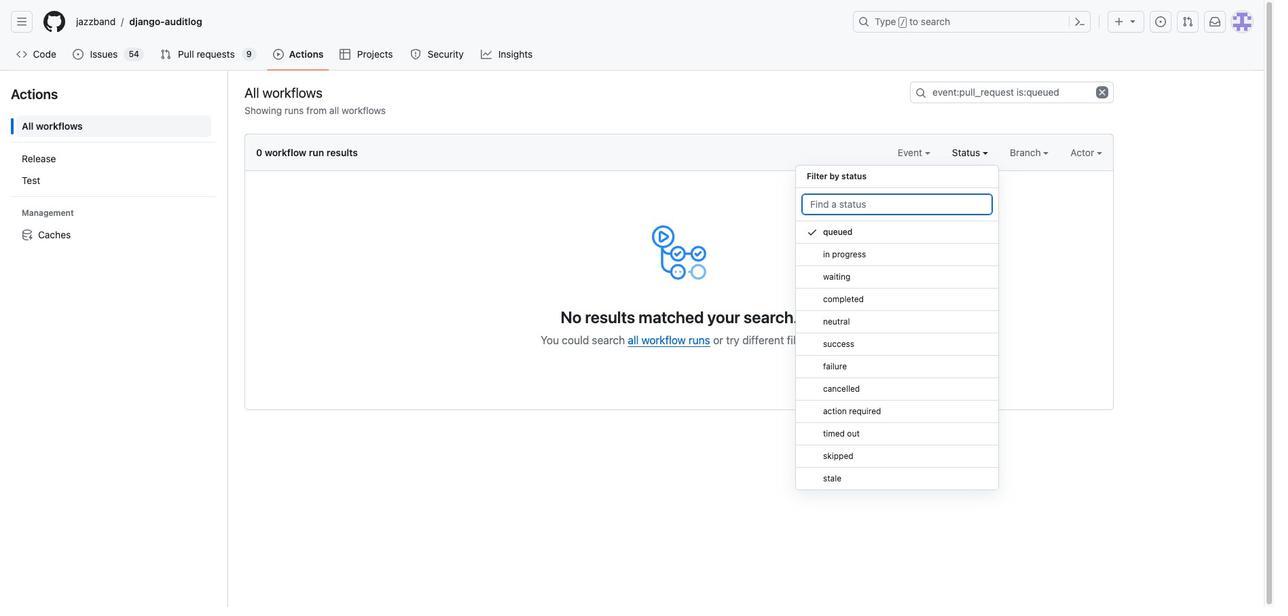 Task type: describe. For each thing, give the bounding box(es) containing it.
failure link
[[796, 356, 999, 378]]

filter
[[807, 171, 828, 181]]

status
[[952, 147, 983, 158]]

code
[[33, 48, 56, 60]]

projects link
[[335, 44, 399, 65]]

out
[[847, 429, 860, 439]]

list containing jazzband
[[71, 11, 845, 33]]

0
[[256, 147, 262, 158]]

1 horizontal spatial results
[[585, 308, 635, 327]]

success link
[[796, 334, 999, 356]]

table image
[[340, 49, 351, 60]]

queued link
[[796, 221, 999, 244]]

cancelled link
[[796, 378, 999, 401]]

insights link
[[476, 44, 539, 65]]

actor
[[1071, 147, 1097, 158]]

auditlog
[[165, 16, 202, 27]]

/ for type
[[901, 18, 905, 27]]

cancelled
[[823, 384, 860, 394]]

shield image
[[410, 49, 421, 60]]

event
[[898, 147, 925, 158]]

filter by status
[[807, 171, 867, 181]]

action required link
[[796, 401, 999, 423]]

in progress link
[[796, 244, 999, 266]]

0 vertical spatial workflow
[[265, 147, 307, 158]]

run
[[309, 147, 324, 158]]

completed link
[[796, 289, 999, 311]]

list containing all workflows
[[11, 110, 217, 251]]

status button
[[952, 145, 988, 160]]

1 vertical spatial search
[[592, 334, 625, 346]]

jazzband / django-auditlog
[[76, 16, 202, 28]]

by
[[830, 171, 840, 181]]

neutral
[[823, 317, 850, 327]]

skipped link
[[796, 446, 999, 468]]

check image
[[807, 227, 818, 238]]

or
[[713, 334, 723, 346]]

0 vertical spatial all workflows
[[245, 85, 323, 100]]

plus image
[[1114, 16, 1125, 27]]

status
[[842, 171, 867, 181]]

waiting
[[823, 272, 851, 282]]

action
[[823, 406, 847, 416]]

0 vertical spatial runs
[[285, 105, 304, 116]]

insights
[[498, 48, 533, 60]]

filter workflows element
[[16, 148, 211, 192]]

type
[[875, 16, 896, 27]]

workflows inside list
[[36, 120, 83, 132]]

0 vertical spatial all
[[245, 85, 259, 100]]

security
[[428, 48, 464, 60]]

you could search all workflow runs or try different filters.
[[541, 334, 818, 346]]

action required
[[823, 406, 881, 416]]

git pull request image
[[160, 49, 171, 60]]

queued
[[823, 227, 853, 237]]

1 vertical spatial workflow
[[642, 334, 686, 346]]

jazzband
[[76, 16, 116, 27]]

54
[[129, 49, 139, 59]]

jazzband link
[[71, 11, 121, 33]]

git pull request image
[[1183, 16, 1194, 27]]

play image
[[273, 49, 284, 60]]

progress
[[832, 249, 866, 259]]



Task type: locate. For each thing, give the bounding box(es) containing it.
all up showing
[[245, 85, 259, 100]]

filters.
[[787, 334, 818, 346]]

1 horizontal spatial actions
[[289, 48, 324, 60]]

1 horizontal spatial all
[[628, 334, 639, 346]]

stale
[[823, 473, 842, 484]]

showing
[[245, 105, 282, 116]]

1 vertical spatial list
[[11, 110, 217, 251]]

timed out
[[823, 429, 860, 439]]

release
[[22, 153, 56, 164]]

neutral link
[[796, 311, 999, 334]]

actor button
[[1071, 145, 1103, 160]]

github actions image
[[652, 226, 706, 280]]

issues
[[90, 48, 118, 60]]

0 vertical spatial results
[[327, 147, 358, 158]]

workflows up release
[[36, 120, 83, 132]]

0 horizontal spatial all
[[22, 120, 34, 132]]

test link
[[16, 170, 211, 192]]

workflows
[[262, 85, 323, 100], [342, 105, 386, 116], [36, 120, 83, 132]]

menu containing filter by status
[[795, 160, 999, 501]]

all for workflow
[[628, 334, 639, 346]]

0 horizontal spatial all
[[329, 105, 339, 116]]

code link
[[11, 44, 62, 65]]

1 vertical spatial runs
[[689, 334, 710, 346]]

to
[[910, 16, 918, 27]]

search right to
[[921, 16, 950, 27]]

1 horizontal spatial all
[[245, 85, 259, 100]]

9
[[246, 49, 252, 59]]

0 vertical spatial search
[[921, 16, 950, 27]]

all
[[245, 85, 259, 100], [22, 120, 34, 132]]

workflow
[[265, 147, 307, 158], [642, 334, 686, 346]]

stale link
[[796, 468, 999, 490]]

waiting link
[[796, 266, 999, 289]]

0 workflow run results
[[256, 147, 358, 158]]

1 horizontal spatial all workflows
[[245, 85, 323, 100]]

results
[[327, 147, 358, 158], [585, 308, 635, 327]]

/ inside type / to search
[[901, 18, 905, 27]]

skipped
[[823, 451, 854, 461]]

triangle down image
[[1128, 16, 1139, 26]]

/ left to
[[901, 18, 905, 27]]

/ inside jazzband / django-auditlog
[[121, 16, 124, 28]]

requests
[[197, 48, 235, 60]]

required
[[849, 406, 881, 416]]

caches link
[[16, 224, 211, 246]]

all up release
[[22, 120, 34, 132]]

1 horizontal spatial /
[[901, 18, 905, 27]]

command palette image
[[1075, 16, 1086, 27]]

all down matched
[[628, 334, 639, 346]]

failure
[[823, 361, 847, 372]]

1 vertical spatial all
[[22, 120, 34, 132]]

runs left from
[[285, 105, 304, 116]]

all workflow runs link
[[628, 334, 710, 346]]

actions
[[289, 48, 324, 60], [11, 86, 58, 102]]

runs left or
[[689, 334, 710, 346]]

in progress
[[823, 249, 866, 259]]

results right no
[[585, 308, 635, 327]]

showing runs from all workflows
[[245, 105, 386, 116]]

None search field
[[910, 82, 1114, 103]]

your
[[708, 308, 740, 327]]

all workflows up showing
[[245, 85, 323, 100]]

1 vertical spatial results
[[585, 308, 635, 327]]

0 vertical spatial all
[[329, 105, 339, 116]]

/ left the django-
[[121, 16, 124, 28]]

test
[[22, 175, 40, 186]]

django-
[[129, 16, 165, 27]]

timed out link
[[796, 423, 999, 446]]

projects
[[357, 48, 393, 60]]

0 horizontal spatial all workflows
[[22, 120, 83, 132]]

/ for jazzband
[[121, 16, 124, 28]]

actions link
[[267, 44, 329, 65]]

security link
[[405, 44, 470, 65]]

all inside list
[[22, 120, 34, 132]]

1 horizontal spatial workflow
[[642, 334, 686, 346]]

clear filters image
[[1096, 86, 1109, 98]]

1 horizontal spatial runs
[[689, 334, 710, 346]]

0 horizontal spatial results
[[327, 147, 358, 158]]

success
[[823, 339, 855, 349]]

caches
[[38, 229, 71, 240]]

workflows up 'showing runs from all workflows'
[[262, 85, 323, 100]]

0 horizontal spatial search
[[592, 334, 625, 346]]

could
[[562, 334, 589, 346]]

2 horizontal spatial workflows
[[342, 105, 386, 116]]

all for workflows
[[329, 105, 339, 116]]

all workflows
[[245, 85, 323, 100], [22, 120, 83, 132]]

different
[[743, 334, 784, 346]]

1 vertical spatial all workflows
[[22, 120, 83, 132]]

all workflows link
[[16, 115, 211, 137]]

you
[[541, 334, 559, 346]]

0 horizontal spatial runs
[[285, 105, 304, 116]]

runs
[[285, 105, 304, 116], [689, 334, 710, 346]]

2 vertical spatial workflows
[[36, 120, 83, 132]]

pull requests
[[178, 48, 235, 60]]

search
[[921, 16, 950, 27], [592, 334, 625, 346]]

0 horizontal spatial workflow
[[265, 147, 307, 158]]

workflow down matched
[[642, 334, 686, 346]]

0 horizontal spatial workflows
[[36, 120, 83, 132]]

notifications image
[[1210, 16, 1221, 27]]

0 vertical spatial workflows
[[262, 85, 323, 100]]

type / to search
[[875, 16, 950, 27]]

list
[[71, 11, 845, 33], [11, 110, 217, 251]]

actions down code link
[[11, 86, 58, 102]]

event button
[[898, 145, 930, 160]]

0 vertical spatial actions
[[289, 48, 324, 60]]

no results matched your search.
[[561, 308, 798, 327]]

branch
[[1010, 147, 1044, 158]]

code image
[[16, 49, 27, 60]]

all
[[329, 105, 339, 116], [628, 334, 639, 346]]

search right could
[[592, 334, 625, 346]]

search.
[[744, 308, 798, 327]]

release link
[[16, 148, 211, 170]]

graph image
[[481, 49, 492, 60]]

results right run
[[327, 147, 358, 158]]

issue opened image
[[1155, 16, 1166, 27]]

issue opened image
[[73, 49, 84, 60]]

matched
[[639, 308, 704, 327]]

workflow right the 0 at the top left
[[265, 147, 307, 158]]

1 horizontal spatial workflows
[[262, 85, 323, 100]]

all workflows up release
[[22, 120, 83, 132]]

1 vertical spatial actions
[[11, 86, 58, 102]]

django-auditlog link
[[124, 11, 208, 33]]

Find a status text field
[[802, 194, 993, 215]]

1 horizontal spatial search
[[921, 16, 950, 27]]

pull
[[178, 48, 194, 60]]

timed
[[823, 429, 845, 439]]

no
[[561, 308, 582, 327]]

from
[[306, 105, 327, 116]]

1 vertical spatial workflows
[[342, 105, 386, 116]]

0 horizontal spatial actions
[[11, 86, 58, 102]]

all right from
[[329, 105, 339, 116]]

completed
[[823, 294, 864, 304]]

try
[[726, 334, 740, 346]]

actions right the play image
[[289, 48, 324, 60]]

menu
[[795, 160, 999, 501]]

1 vertical spatial all
[[628, 334, 639, 346]]

0 vertical spatial list
[[71, 11, 845, 33]]

in
[[823, 249, 830, 259]]

management
[[22, 208, 74, 218]]

/
[[121, 16, 124, 28], [901, 18, 905, 27]]

search image
[[916, 88, 927, 98]]

workflows right from
[[342, 105, 386, 116]]

homepage image
[[43, 11, 65, 33]]

0 horizontal spatial /
[[121, 16, 124, 28]]



Task type: vqa. For each thing, say whether or not it's contained in the screenshot.
Showing runs from all workflows
yes



